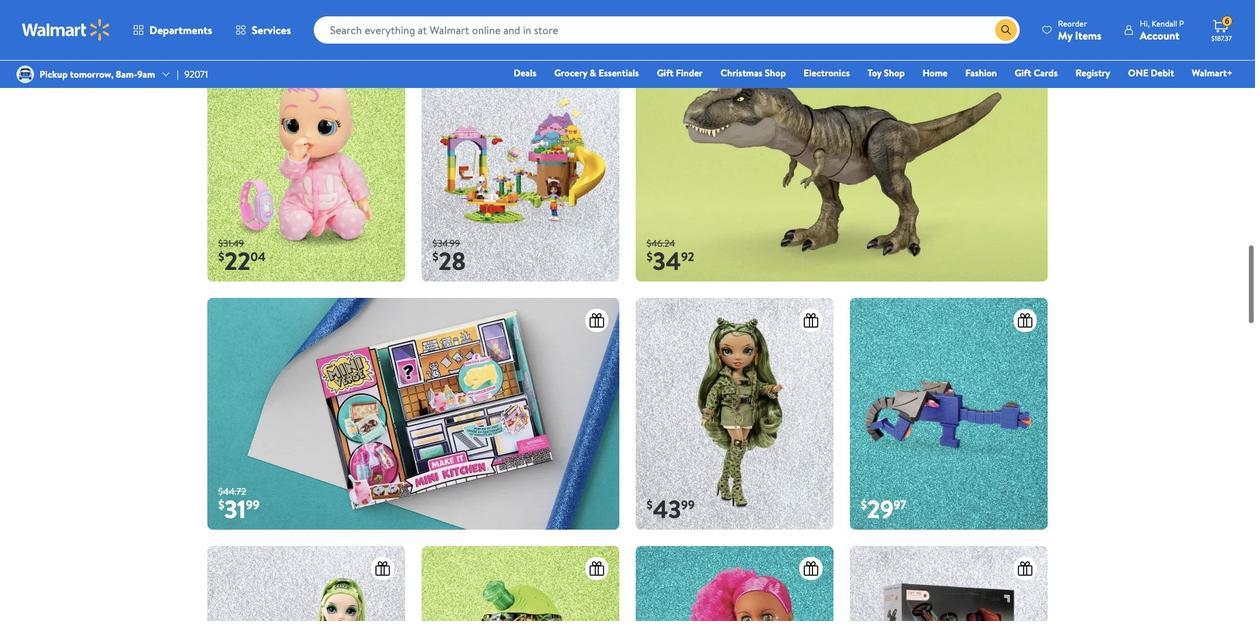 Task type: describe. For each thing, give the bounding box(es) containing it.
cards
[[1034, 66, 1058, 80]]

reorder my items
[[1058, 17, 1101, 43]]

6 $187.37
[[1211, 15, 1232, 43]]

$44.72 $ 31 99
[[218, 485, 259, 527]]

pickup tomorrow, 8am-9am
[[40, 67, 155, 81]]

hi,
[[1140, 17, 1150, 29]]

electronics
[[804, 66, 850, 80]]

home link
[[916, 65, 954, 80]]

$ inside $ 29 97
[[861, 497, 867, 514]]

departments button
[[121, 14, 224, 46]]

jurassic world dominion tyrannosaurus rex dinosaur toy, thrash n devour sound, chomp action image
[[636, 50, 1048, 282]]

$ inside $ 43 99
[[647, 497, 653, 514]]

99 inside $ 43 99
[[681, 497, 695, 514]]

walmart image
[[22, 19, 110, 41]]

$ inside $31.49 $ 22 04
[[218, 248, 224, 266]]

departments
[[149, 23, 212, 38]]

search icon image
[[1001, 25, 1012, 35]]

grocery
[[554, 66, 587, 80]]

fashion
[[965, 66, 997, 80]]

$44.72
[[218, 485, 246, 498]]

cry babies newborn coney interactive baby doll with 20+ baby sounds and interactive bracelet - kids ages 18 months and up image
[[207, 50, 405, 282]]

services
[[252, 23, 291, 38]]

$187.37
[[1211, 33, 1232, 43]]

deals
[[514, 66, 536, 80]]

hi, kendall p account
[[1140, 17, 1184, 43]]

pickup
[[40, 67, 68, 81]]

essentials
[[598, 66, 639, 80]]

shop for christmas shop
[[765, 66, 786, 80]]

rainbow high olivia, camo green fashion doll, outfit & 10+ colorful play accessories. kids gift 4-12 years old and collectors image
[[636, 298, 833, 530]]

9am
[[137, 67, 155, 81]]

28
[[439, 244, 466, 278]]

93
[[898, 0, 911, 17]]

electronics link
[[797, 65, 856, 80]]

Search search field
[[314, 16, 1020, 44]]

home
[[922, 66, 948, 80]]

kendall
[[1152, 17, 1177, 29]]

04
[[251, 248, 266, 266]]

one debit
[[1128, 66, 1174, 80]]

christmas shop
[[720, 66, 786, 80]]

grocery & essentials
[[554, 66, 639, 80]]

christmas shop link
[[714, 65, 792, 80]]

6
[[1225, 15, 1229, 27]]

22
[[224, 244, 251, 278]]

one
[[1128, 66, 1148, 80]]

shop for toy shop
[[884, 66, 905, 80]]

Walmart Site-Wide search field
[[314, 16, 1020, 44]]

my
[[1058, 28, 1072, 43]]



Task type: vqa. For each thing, say whether or not it's contained in the screenshot.
tomorrow,
yes



Task type: locate. For each thing, give the bounding box(es) containing it.
fashion link
[[959, 65, 1003, 80]]

2 gift from the left
[[1015, 66, 1031, 80]]

97
[[894, 497, 907, 514]]

gift left cards at the right of page
[[1015, 66, 1031, 80]]

gift finder link
[[651, 65, 709, 80]]

gift for gift cards
[[1015, 66, 1031, 80]]

92071
[[184, 67, 208, 81]]

1 horizontal spatial gift
[[1015, 66, 1031, 80]]

debit
[[1151, 66, 1174, 80]]

$
[[432, 0, 439, 17], [647, 0, 653, 17], [861, 0, 867, 17], [218, 248, 224, 266], [432, 248, 439, 266], [647, 248, 653, 266], [218, 497, 224, 514], [647, 497, 653, 514], [861, 497, 867, 514]]

92
[[681, 248, 694, 266]]

| 92071
[[177, 67, 208, 81]]

$34.99
[[432, 237, 460, 250]]

deals link
[[507, 65, 543, 80]]

make it mini kitchen mga's miniverse, kitchen playset, w/ uv light, collectibles, diy, resin play, exclusive, mystery recipe, mini oven mitts, not edible, 8+ image
[[207, 298, 619, 530]]

gift left finder
[[657, 66, 673, 80]]

one debit link
[[1122, 65, 1180, 80]]

1 gift from the left
[[657, 66, 673, 80]]

nerf minecraft ender dragon blaster and 12 nerf elite foam darts image
[[850, 298, 1048, 530]]

shop
[[765, 66, 786, 80], [884, 66, 905, 80]]

lego gabby's dollhouse kitty fairy's garden party 10787 building toy with tree house, swing, slide, and merry-go-round, includes gabby and pandy paws, best christmas gift for kids ages 4+ image
[[422, 50, 619, 282]]

2 shop from the left
[[884, 66, 905, 80]]

gift for gift finder
[[657, 66, 673, 80]]

1 horizontal spatial shop
[[884, 66, 905, 80]]

$ inside $46.24 $ 34 92
[[647, 248, 653, 266]]

gift cards link
[[1008, 65, 1064, 80]]

$ inside $44.72 $ 31 99
[[218, 497, 224, 514]]

items
[[1075, 28, 1101, 43]]

|
[[177, 67, 179, 81]]

$46.24
[[647, 237, 675, 250]]

gift
[[657, 66, 673, 80], [1015, 66, 1031, 80]]

toy shop
[[868, 66, 905, 80]]

&
[[590, 66, 596, 80]]

shop right toy
[[884, 66, 905, 80]]

0 horizontal spatial shop
[[765, 66, 786, 80]]

 image
[[16, 65, 34, 83]]

walmart+ link
[[1186, 65, 1239, 80]]

grocery & essentials link
[[548, 65, 645, 80]]

reorder
[[1058, 17, 1087, 29]]

$46.24 $ 34 92
[[647, 237, 694, 278]]

$ 29 97
[[861, 493, 907, 527]]

$ inside $34.99 $ 28
[[432, 248, 439, 266]]

$ 43 99
[[647, 493, 695, 527]]

account
[[1140, 28, 1179, 43]]

toy shop link
[[861, 65, 911, 80]]

walmart+
[[1192, 66, 1232, 80]]

43
[[653, 493, 681, 527]]

gift inside "link"
[[657, 66, 673, 80]]

0 horizontal spatial gift
[[657, 66, 673, 80]]

gift finder
[[657, 66, 703, 80]]

shop right christmas
[[765, 66, 786, 80]]

8am-
[[116, 67, 137, 81]]

$31.49
[[218, 237, 244, 250]]

tomorrow,
[[70, 67, 114, 81]]

registry
[[1075, 66, 1110, 80]]

29
[[867, 493, 894, 527]]

p
[[1179, 17, 1184, 29]]

services button
[[224, 14, 303, 46]]

99
[[465, 0, 479, 17], [681, 0, 695, 17], [246, 497, 259, 514], [681, 497, 695, 514]]

$34.99 $ 28
[[432, 237, 466, 278]]

1 shop from the left
[[765, 66, 786, 80]]

christmas
[[720, 66, 763, 80]]

finder
[[676, 66, 703, 80]]

31
[[224, 493, 246, 527]]

$31.49 $ 22 04
[[218, 237, 266, 278]]

99 inside $44.72 $ 31 99
[[246, 497, 259, 514]]

34
[[653, 244, 681, 278]]

gift cards
[[1015, 66, 1058, 80]]

toy
[[868, 66, 881, 80]]

registry link
[[1069, 65, 1116, 80]]



